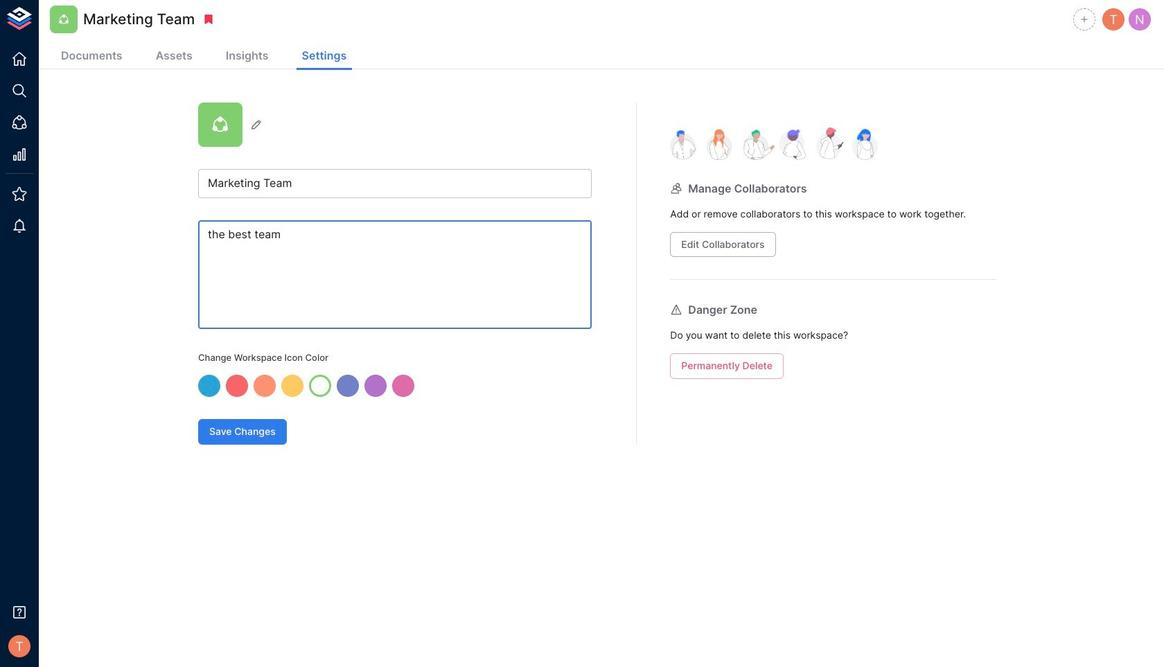 Task type: describe. For each thing, give the bounding box(es) containing it.
remove bookmark image
[[203, 13, 215, 26]]



Task type: vqa. For each thing, say whether or not it's contained in the screenshot.
WORKSPACE NAME text field
yes



Task type: locate. For each thing, give the bounding box(es) containing it.
Workspace Name text field
[[198, 169, 592, 198]]

Workspace notes are visible to all members and guests. text field
[[198, 220, 592, 329]]



